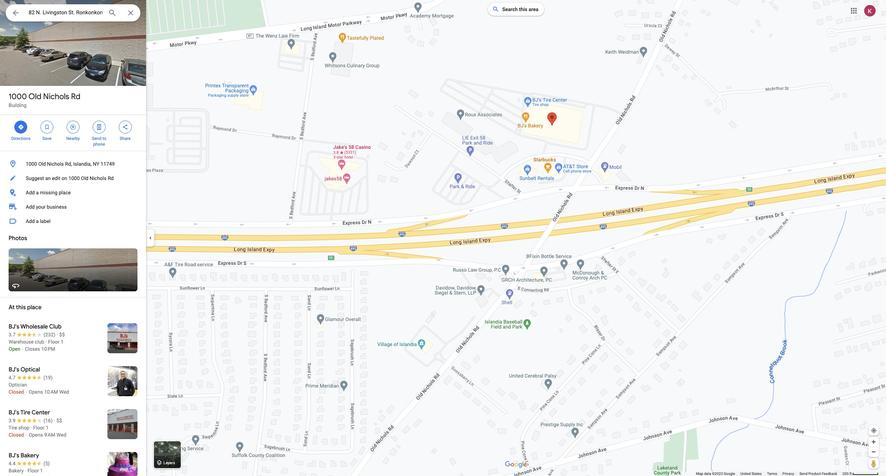 Task type: locate. For each thing, give the bounding box(es) containing it.
nichols inside '1000 old nichols rd building'
[[43, 92, 69, 102]]

2 vertical spatial ⋅
[[25, 432, 27, 438]]

3.9
[[9, 418, 16, 424]]

this
[[519, 6, 528, 12], [16, 304, 26, 311]]

4.4 stars 5 reviews image
[[9, 460, 50, 467]]

(5)
[[43, 461, 50, 467]]

rd
[[71, 92, 80, 102], [108, 176, 114, 181]]

send
[[92, 136, 102, 141], [800, 472, 808, 476]]

send up phone in the top of the page
[[92, 136, 102, 141]]

this inside 1000 old nichols rd main content
[[16, 304, 26, 311]]

·
[[57, 332, 58, 338], [46, 339, 47, 345], [54, 418, 55, 424], [31, 425, 32, 431], [25, 468, 26, 474]]

send product feedback
[[800, 472, 838, 476]]

google
[[724, 472, 736, 476]]

place down the on
[[59, 190, 71, 196]]

bj's up "3.9"
[[9, 409, 19, 417]]

product
[[809, 472, 821, 476]]

footer containing map data ©2023 google
[[697, 472, 843, 476]]

1 vertical spatial place
[[27, 304, 41, 311]]

tire down "3.9"
[[9, 425, 17, 431]]

rd inside '1000 old nichols rd building'
[[71, 92, 80, 102]]

2 closed from the top
[[9, 432, 24, 438]]

3 bj's from the top
[[9, 409, 19, 417]]

(19)
[[43, 375, 53, 381]]

⋅ inside "optician closed ⋅ opens 10 am wed"
[[25, 389, 27, 395]]

1 vertical spatial 1
[[46, 425, 49, 431]]

area
[[529, 6, 539, 12]]

10 am
[[44, 389, 58, 395]]

0 horizontal spatial send
[[92, 136, 102, 141]]

0 vertical spatial this
[[519, 6, 528, 12]]

add left label
[[26, 219, 35, 224]]


[[11, 8, 20, 18]]

 button
[[6, 4, 26, 23]]

wed inside 'tire shop · floor 1 closed ⋅ opens 9 am wed'
[[57, 432, 66, 438]]

2 vertical spatial floor
[[28, 468, 39, 474]]

1 vertical spatial nichols
[[47, 161, 64, 167]]

ny
[[93, 161, 99, 167]]

· $$ for bj's wholesale club
[[57, 332, 65, 338]]

· inside warehouse club · floor 1 open ⋅ closes 10 pm
[[46, 339, 47, 345]]

tire
[[20, 409, 30, 417], [9, 425, 17, 431]]

footer
[[697, 472, 843, 476]]

0 vertical spatial closed
[[9, 389, 24, 395]]

1 horizontal spatial rd
[[108, 176, 114, 181]]

none field inside 82 n. livingston st. ronkonkoma, ny 11779 field
[[29, 8, 102, 17]]

place
[[59, 190, 71, 196], [27, 304, 41, 311]]

0 vertical spatial opens
[[29, 389, 43, 395]]

0 vertical spatial send
[[92, 136, 102, 141]]

add for add your business
[[26, 204, 35, 210]]

tire up 3.9 stars 16 reviews 'image'
[[20, 409, 30, 417]]

optician
[[9, 382, 27, 388]]

0 vertical spatial · $$
[[57, 332, 65, 338]]

2 add from the top
[[26, 204, 35, 210]]

0 vertical spatial bakery
[[21, 452, 39, 460]]

opens left 9 am
[[29, 432, 43, 438]]

bj's
[[9, 323, 19, 331], [9, 366, 19, 374], [9, 409, 19, 417], [9, 452, 19, 460]]

©2023
[[712, 472, 723, 476]]

old for rd
[[29, 92, 41, 102]]

show street view coverage image
[[869, 459, 879, 469]]

wed right 10 am
[[59, 389, 69, 395]]

closed
[[9, 389, 24, 395], [9, 432, 24, 438]]

bakery · floor 1
[[9, 468, 43, 474]]

 search field
[[6, 4, 140, 23]]


[[18, 123, 24, 131]]

0 vertical spatial 1000
[[9, 92, 27, 102]]

0 vertical spatial a
[[36, 190, 39, 196]]

1 down club at the left bottom
[[61, 339, 64, 345]]

this inside "button"
[[519, 6, 528, 12]]

0 vertical spatial $$
[[59, 332, 65, 338]]

· right club
[[46, 339, 47, 345]]

floor down 3.9 stars 16 reviews 'image'
[[33, 425, 45, 431]]

bj's up 3.7
[[9, 323, 19, 331]]

1 vertical spatial closed
[[9, 432, 24, 438]]

⋅ for wholesale
[[22, 346, 24, 352]]

3 add from the top
[[26, 219, 35, 224]]

opens inside 'tire shop · floor 1 closed ⋅ opens 9 am wed'
[[29, 432, 43, 438]]

send inside button
[[800, 472, 808, 476]]

send for send to phone
[[92, 136, 102, 141]]

⋅ down shop at bottom left
[[25, 432, 27, 438]]

bj's for bj's wholesale club
[[9, 323, 19, 331]]

floor inside warehouse club · floor 1 open ⋅ closes 10 pm
[[48, 339, 59, 345]]

1 vertical spatial · $$
[[54, 418, 62, 424]]

rd down "11749"
[[108, 176, 114, 181]]

nichols up the ''
[[43, 92, 69, 102]]

⋅ down optician
[[25, 389, 27, 395]]

add for add a label
[[26, 219, 35, 224]]

club
[[49, 323, 62, 331]]

terms button
[[768, 472, 778, 476]]

1000 old nichols rd, islandia, ny 11749 button
[[0, 157, 146, 171]]

suggest
[[26, 176, 44, 181]]

1 vertical spatial $$
[[56, 418, 62, 424]]

0 vertical spatial rd
[[71, 92, 80, 102]]

0 vertical spatial nichols
[[43, 92, 69, 102]]

tire shop · floor 1 closed ⋅ opens 9 am wed
[[9, 425, 66, 438]]

save
[[42, 136, 52, 141]]

place inside button
[[59, 190, 71, 196]]

2 vertical spatial 1
[[40, 468, 43, 474]]

0 vertical spatial old
[[29, 92, 41, 102]]

center
[[32, 409, 50, 417]]

1000 for rd,
[[26, 161, 37, 167]]

1000 inside "button"
[[26, 161, 37, 167]]

2 bj's from the top
[[9, 366, 19, 374]]

1 vertical spatial opens
[[29, 432, 43, 438]]

0 vertical spatial floor
[[48, 339, 59, 345]]

islandia,
[[73, 161, 92, 167]]

this right at
[[16, 304, 26, 311]]

1 vertical spatial price: moderate image
[[56, 418, 62, 424]]

0 vertical spatial price: moderate image
[[59, 332, 65, 338]]

bj's for bj's tire center
[[9, 409, 19, 417]]

floor down (232)
[[48, 339, 59, 345]]

actions for 1000 old nichols rd region
[[0, 115, 146, 151]]

this left area
[[519, 6, 528, 12]]

0 vertical spatial place
[[59, 190, 71, 196]]

0 horizontal spatial rd
[[71, 92, 80, 102]]

a left label
[[36, 219, 39, 224]]

1 vertical spatial bakery
[[9, 468, 24, 474]]

at this place
[[9, 304, 41, 311]]

data
[[704, 472, 712, 476]]

1000 up building
[[9, 92, 27, 102]]

tire inside 'tire shop · floor 1 closed ⋅ opens 9 am wed'
[[9, 425, 17, 431]]

$$ down club at the left bottom
[[59, 332, 65, 338]]

10 pm
[[41, 346, 55, 352]]

1 inside warehouse club · floor 1 open ⋅ closes 10 pm
[[61, 339, 64, 345]]

collapse side panel image
[[147, 234, 154, 242]]

1 inside 'tire shop · floor 1 closed ⋅ opens 9 am wed'
[[46, 425, 49, 431]]

floor down 4.4 stars 5 reviews 'image'
[[28, 468, 39, 474]]

add
[[26, 190, 35, 196], [26, 204, 35, 210], [26, 219, 35, 224]]

old inside '1000 old nichols rd building'
[[29, 92, 41, 102]]

1 vertical spatial send
[[800, 472, 808, 476]]

floor inside 'tire shop · floor 1 closed ⋅ opens 9 am wed'
[[33, 425, 45, 431]]

1000 up suggest
[[26, 161, 37, 167]]

add left your
[[26, 204, 35, 210]]

200
[[843, 472, 849, 476]]

1 horizontal spatial this
[[519, 6, 528, 12]]

1000 old nichols rd main content
[[0, 0, 146, 476]]

floor for club
[[48, 339, 59, 345]]

⋅
[[22, 346, 24, 352], [25, 389, 27, 395], [25, 432, 27, 438]]

old inside "button"
[[38, 161, 46, 167]]

place up "wholesale"
[[27, 304, 41, 311]]

1 vertical spatial floor
[[33, 425, 45, 431]]

1 vertical spatial 1000
[[26, 161, 37, 167]]

0 horizontal spatial this
[[16, 304, 26, 311]]

1 closed from the top
[[9, 389, 24, 395]]

opens
[[29, 389, 43, 395], [29, 432, 43, 438]]

1 vertical spatial old
[[38, 161, 46, 167]]

nichols for rd,
[[47, 161, 64, 167]]

200 ft
[[843, 472, 852, 476]]

0 vertical spatial add
[[26, 190, 35, 196]]

1 vertical spatial ⋅
[[25, 389, 27, 395]]

1000 for rd
[[9, 92, 27, 102]]

0 vertical spatial 1
[[61, 339, 64, 345]]

1 horizontal spatial send
[[800, 472, 808, 476]]

1 vertical spatial tire
[[9, 425, 17, 431]]

1 horizontal spatial tire
[[20, 409, 30, 417]]

2 vertical spatial add
[[26, 219, 35, 224]]

2 vertical spatial 1000
[[68, 176, 80, 181]]

a
[[36, 190, 39, 196], [36, 219, 39, 224]]

2 a from the top
[[36, 219, 39, 224]]

None field
[[29, 8, 102, 17]]

1 down (16)
[[46, 425, 49, 431]]

bj's up 4.4
[[9, 452, 19, 460]]

old for rd,
[[38, 161, 46, 167]]

price: moderate image
[[59, 332, 65, 338], [56, 418, 62, 424]]


[[44, 123, 50, 131]]

shop
[[18, 425, 29, 431]]

· $$ down club at the left bottom
[[57, 332, 65, 338]]

1 a from the top
[[36, 190, 39, 196]]

1000 inside button
[[68, 176, 80, 181]]

1 down 4.4 stars 5 reviews 'image'
[[40, 468, 43, 474]]

wed right 9 am
[[57, 432, 66, 438]]

old
[[29, 92, 41, 102], [38, 161, 46, 167], [81, 176, 88, 181]]

⋅ inside warehouse club · floor 1 open ⋅ closes 10 pm
[[22, 346, 24, 352]]

opens down 4.7 stars 19 reviews 'image'
[[29, 389, 43, 395]]

add down suggest
[[26, 190, 35, 196]]

wed
[[59, 389, 69, 395], [57, 432, 66, 438]]

feedback
[[822, 472, 838, 476]]

nichols down ny
[[90, 176, 107, 181]]

add your business
[[26, 204, 67, 210]]

1
[[61, 339, 64, 345], [46, 425, 49, 431], [40, 468, 43, 474]]

warehouse
[[9, 339, 34, 345]]

3.9 stars 16 reviews image
[[9, 417, 53, 424]]

1 add from the top
[[26, 190, 35, 196]]

closed down shop at bottom left
[[9, 432, 24, 438]]

share
[[120, 136, 131, 141]]

0 vertical spatial ⋅
[[22, 346, 24, 352]]

· $$
[[57, 332, 65, 338], [54, 418, 62, 424]]

1 vertical spatial wed
[[57, 432, 66, 438]]

⋅ down warehouse
[[22, 346, 24, 352]]

1000 right the on
[[68, 176, 80, 181]]

0 horizontal spatial 1
[[40, 468, 43, 474]]

send left product
[[800, 472, 808, 476]]

bakery
[[21, 452, 39, 460], [9, 468, 24, 474]]

bakery up 4.4 stars 5 reviews 'image'
[[21, 452, 39, 460]]

closed down optician
[[9, 389, 24, 395]]

warehouse club · floor 1 open ⋅ closes 10 pm
[[9, 339, 64, 352]]

privacy button
[[783, 472, 795, 476]]

1 opens from the top
[[29, 389, 43, 395]]

zoom out image
[[872, 450, 877, 455]]

0 vertical spatial tire
[[20, 409, 30, 417]]

2 vertical spatial nichols
[[90, 176, 107, 181]]

nichols inside button
[[90, 176, 107, 181]]

4.7
[[9, 375, 16, 381]]

1 vertical spatial a
[[36, 219, 39, 224]]

1 vertical spatial rd
[[108, 176, 114, 181]]

1 for club
[[61, 339, 64, 345]]

2 horizontal spatial 1
[[61, 339, 64, 345]]

4 bj's from the top
[[9, 452, 19, 460]]

2 vertical spatial old
[[81, 176, 88, 181]]

1 horizontal spatial 1
[[46, 425, 49, 431]]

edit
[[52, 176, 60, 181]]

1 vertical spatial this
[[16, 304, 26, 311]]

nichols
[[43, 92, 69, 102], [47, 161, 64, 167], [90, 176, 107, 181]]

united states
[[741, 472, 762, 476]]

nichols for rd
[[43, 92, 69, 102]]

your
[[36, 204, 46, 210]]

· down 3.9 stars 16 reviews 'image'
[[31, 425, 32, 431]]

rd,
[[65, 161, 72, 167]]

bj's up the 4.7
[[9, 366, 19, 374]]

bj's for bj's bakery
[[9, 452, 19, 460]]

bakery down 4.4
[[9, 468, 24, 474]]

$$ right (16)
[[56, 418, 62, 424]]

layers
[[164, 461, 175, 466]]

1000
[[9, 92, 27, 102], [26, 161, 37, 167], [68, 176, 80, 181]]

0 horizontal spatial tire
[[9, 425, 17, 431]]

1 bj's from the top
[[9, 323, 19, 331]]

business
[[47, 204, 67, 210]]

0 vertical spatial wed
[[59, 389, 69, 395]]

price: moderate image right (16)
[[56, 418, 62, 424]]

1 vertical spatial add
[[26, 204, 35, 210]]

1 horizontal spatial place
[[59, 190, 71, 196]]

add a missing place button
[[0, 186, 146, 200]]

2 opens from the top
[[29, 432, 43, 438]]

club
[[35, 339, 44, 345]]

search this area button
[[488, 3, 545, 16]]

nichols inside "button"
[[47, 161, 64, 167]]

send inside send to phone
[[92, 136, 102, 141]]

⋅ inside 'tire shop · floor 1 closed ⋅ opens 9 am wed'
[[25, 432, 27, 438]]

a left missing
[[36, 190, 39, 196]]

1000 inside '1000 old nichols rd building'
[[9, 92, 27, 102]]

wed inside "optician closed ⋅ opens 10 am wed"
[[59, 389, 69, 395]]

bj's wholesale club
[[9, 323, 62, 331]]

floor
[[48, 339, 59, 345], [33, 425, 45, 431], [28, 468, 39, 474]]

rd up ''
[[71, 92, 80, 102]]

· $$ right (16)
[[54, 418, 62, 424]]

terms
[[768, 472, 778, 476]]

price: moderate image down club at the left bottom
[[59, 332, 65, 338]]

nichols left rd,
[[47, 161, 64, 167]]

missing
[[40, 190, 58, 196]]



Task type: vqa. For each thing, say whether or not it's contained in the screenshot.


Task type: describe. For each thing, give the bounding box(es) containing it.
photos
[[9, 235, 27, 242]]


[[96, 123, 102, 131]]

add for add a missing place
[[26, 190, 35, 196]]

optical
[[21, 366, 40, 374]]

ft
[[850, 472, 852, 476]]

bj's for bj's optical
[[9, 366, 19, 374]]

on
[[62, 176, 67, 181]]

nearby
[[66, 136, 80, 141]]

closed inside "optician closed ⋅ opens 10 am wed"
[[9, 389, 24, 395]]

this for search
[[519, 6, 528, 12]]

google account: kenny nguyen  
(kenny.nguyen@adept.ai) image
[[865, 5, 876, 16]]

closed inside 'tire shop · floor 1 closed ⋅ opens 9 am wed'
[[9, 432, 24, 438]]

price: moderate image for center
[[56, 418, 62, 424]]

$$ for club
[[59, 332, 65, 338]]

map
[[697, 472, 704, 476]]

9 am
[[44, 432, 55, 438]]

(16)
[[43, 418, 53, 424]]

· right (232)
[[57, 332, 58, 338]]

opens inside "optician closed ⋅ opens 10 am wed"
[[29, 389, 43, 395]]

show your location image
[[871, 428, 878, 434]]

1000 old nichols rd building
[[9, 92, 80, 108]]

search
[[503, 6, 518, 12]]

map data ©2023 google
[[697, 472, 736, 476]]

bj's optical
[[9, 366, 40, 374]]

rd inside the suggest an edit on 1000 old nichols rd button
[[108, 176, 114, 181]]

floor for center
[[33, 425, 45, 431]]

suggest an edit on 1000 old nichols rd button
[[0, 171, 146, 186]]

4.4
[[9, 461, 16, 467]]

optician closed ⋅ opens 10 am wed
[[9, 382, 69, 395]]

open
[[9, 346, 20, 352]]

· inside 'tire shop · floor 1 closed ⋅ opens 9 am wed'
[[31, 425, 32, 431]]

phone
[[93, 142, 105, 147]]

send for send product feedback
[[800, 472, 808, 476]]

4.7 stars 19 reviews image
[[9, 374, 53, 382]]


[[70, 123, 76, 131]]

3.7
[[9, 332, 16, 338]]

old inside button
[[81, 176, 88, 181]]

footer inside google maps element
[[697, 472, 843, 476]]

200 ft button
[[843, 472, 879, 476]]

at
[[9, 304, 15, 311]]

a for label
[[36, 219, 39, 224]]

$$ for center
[[56, 418, 62, 424]]

states
[[752, 472, 762, 476]]

bj's tire center
[[9, 409, 50, 417]]

add a missing place
[[26, 190, 71, 196]]

building
[[9, 102, 27, 108]]

(232)
[[43, 332, 55, 338]]

· $$ for bj's tire center
[[54, 418, 62, 424]]

a for missing
[[36, 190, 39, 196]]

suggest an edit on 1000 old nichols rd
[[26, 176, 114, 181]]

price: moderate image for club
[[59, 332, 65, 338]]


[[122, 123, 128, 131]]

· down 4.4 stars 5 reviews 'image'
[[25, 468, 26, 474]]

3.7 stars 232 reviews image
[[9, 331, 55, 339]]

add a label button
[[0, 214, 146, 229]]

google maps element
[[0, 0, 887, 476]]

united states button
[[741, 472, 762, 476]]

82 N. Livingston St. Ronkonkoma, NY 11779 field
[[6, 4, 140, 21]]

send product feedback button
[[800, 472, 838, 476]]

label
[[40, 219, 51, 224]]

11749
[[101, 161, 115, 167]]

1000 old nichols rd, islandia, ny 11749
[[26, 161, 115, 167]]

· right (16)
[[54, 418, 55, 424]]

this for at
[[16, 304, 26, 311]]

search this area
[[503, 6, 539, 12]]

privacy
[[783, 472, 795, 476]]

bj's bakery
[[9, 452, 39, 460]]

wholesale
[[20, 323, 48, 331]]

send to phone
[[92, 136, 106, 147]]

0 horizontal spatial place
[[27, 304, 41, 311]]

1 for center
[[46, 425, 49, 431]]

⋅ for tire
[[25, 432, 27, 438]]

add your business link
[[0, 200, 146, 214]]

directions
[[11, 136, 31, 141]]

an
[[45, 176, 51, 181]]

united
[[741, 472, 751, 476]]

zoom in image
[[872, 440, 877, 445]]

to
[[103, 136, 106, 141]]

closes
[[25, 346, 40, 352]]

add a label
[[26, 219, 51, 224]]



